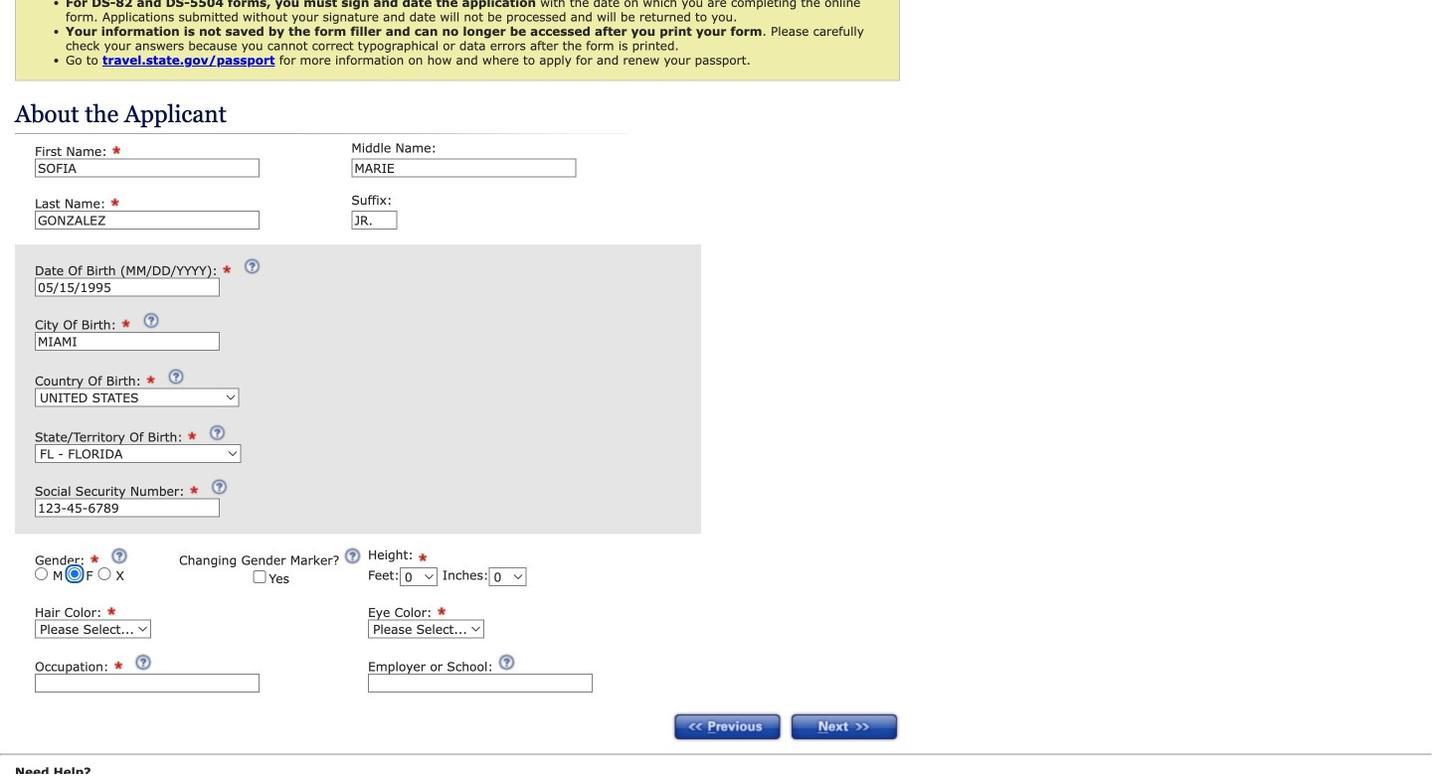 Task type: describe. For each thing, give the bounding box(es) containing it.
date of birth is required image
[[222, 259, 235, 274]]

country of birth is required image
[[146, 370, 159, 385]]

ssn is required image
[[189, 480, 202, 495]]

hair color is required image
[[106, 602, 119, 616]]

gender is required image
[[89, 549, 102, 564]]



Task type: locate. For each thing, give the bounding box(es) containing it.
None image field
[[243, 257, 261, 275], [142, 312, 160, 330], [167, 368, 185, 386], [208, 424, 226, 442], [210, 478, 228, 496], [111, 547, 129, 565], [344, 547, 362, 565], [134, 654, 152, 672], [498, 654, 515, 672], [672, 712, 783, 743], [789, 712, 900, 743], [243, 257, 261, 275], [142, 312, 160, 330], [167, 368, 185, 386], [208, 424, 226, 442], [210, 478, 228, 496], [111, 547, 129, 565], [344, 547, 362, 565], [134, 654, 152, 672], [498, 654, 515, 672], [672, 712, 783, 743], [789, 712, 900, 743]]

None text field
[[351, 211, 397, 230], [35, 278, 220, 297], [35, 332, 220, 351], [35, 499, 220, 518], [368, 674, 593, 693], [351, 211, 397, 230], [35, 278, 220, 297], [35, 332, 220, 351], [35, 499, 220, 518], [368, 674, 593, 693]]

height is required image
[[418, 548, 431, 563]]

state/territory of birth is required image
[[187, 426, 200, 441]]

eye color is required image
[[436, 602, 449, 616]]

last name is required image
[[110, 192, 123, 207]]

None text field
[[35, 159, 260, 177], [351, 159, 576, 177], [35, 211, 260, 230], [35, 674, 260, 693], [35, 159, 260, 177], [351, 159, 576, 177], [35, 211, 260, 230], [35, 674, 260, 693]]

None radio
[[35, 568, 48, 581], [68, 568, 81, 581], [98, 568, 111, 581], [35, 568, 48, 581], [68, 568, 81, 581], [98, 568, 111, 581]]

first name is required image
[[112, 140, 124, 155]]

city of birth is required image
[[121, 314, 134, 329]]

occupation is required image
[[113, 656, 126, 671]]

None checkbox
[[253, 571, 266, 584]]



